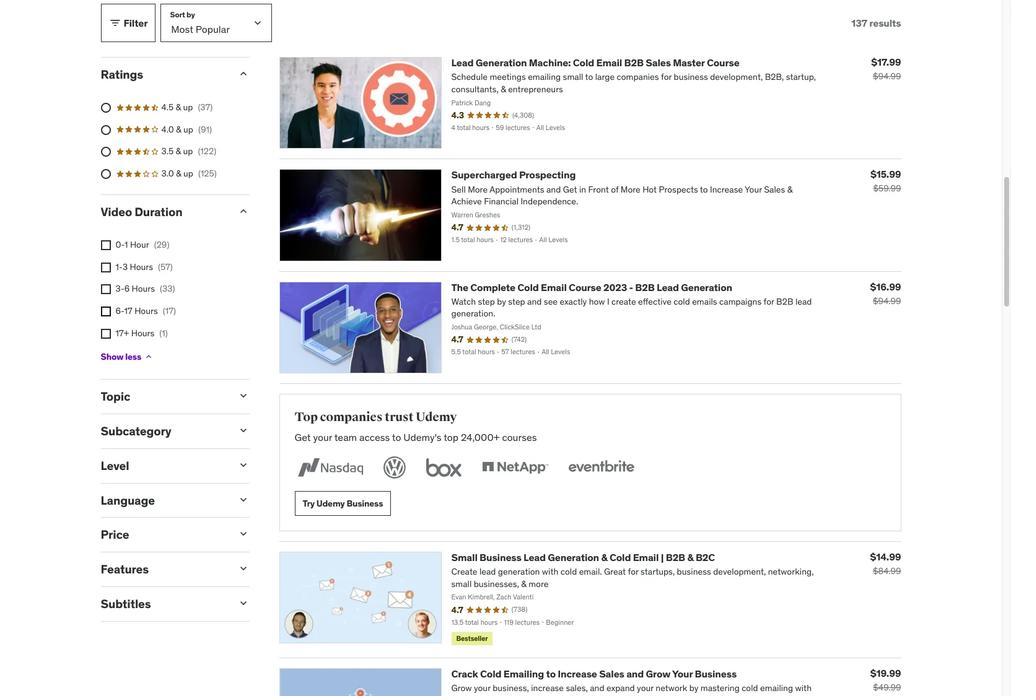 Task type: describe. For each thing, give the bounding box(es) containing it.
24,000+
[[461, 431, 500, 443]]

0 vertical spatial generation
[[476, 57, 527, 69]]

17
[[124, 305, 132, 317]]

6-17 hours (17)
[[116, 305, 176, 317]]

small business lead generation & cold email | b2b & b2c link
[[451, 551, 715, 564]]

1 horizontal spatial to
[[546, 668, 556, 680]]

small image for ratings
[[237, 68, 249, 80]]

& left |
[[601, 551, 607, 564]]

features button
[[101, 562, 227, 577]]

the complete cold email course 2023 - b2b lead generation
[[451, 281, 732, 293]]

$49.99
[[873, 682, 901, 693]]

subtitles button
[[101, 597, 227, 611]]

3-
[[116, 283, 124, 295]]

4.5 & up (37)
[[161, 102, 213, 113]]

small image for price
[[237, 528, 249, 540]]

1 horizontal spatial email
[[596, 57, 622, 69]]

duration
[[135, 205, 182, 220]]

$14.99 $84.99
[[870, 551, 901, 577]]

top companies trust udemy get your team access to udemy's top 24,000+ courses
[[295, 409, 537, 443]]

emailing
[[504, 668, 544, 680]]

$59.99
[[873, 183, 901, 194]]

companies
[[320, 409, 383, 425]]

small business lead generation & cold email | b2b & b2c
[[451, 551, 715, 564]]

0 vertical spatial course
[[707, 57, 739, 69]]

cold left |
[[610, 551, 631, 564]]

small image for topic
[[237, 390, 249, 402]]

1 horizontal spatial lead
[[524, 551, 546, 564]]

small image for language
[[237, 493, 249, 506]]

results
[[869, 16, 901, 29]]

up for 4.5 & up
[[183, 102, 193, 113]]

show less
[[101, 351, 141, 362]]

less
[[125, 351, 141, 362]]

the complete cold email course 2023 - b2b lead generation link
[[451, 281, 732, 293]]

0 horizontal spatial course
[[569, 281, 601, 293]]

$14.99
[[870, 551, 901, 563]]

& for 4.5
[[176, 102, 181, 113]]

0 vertical spatial b2b
[[624, 57, 644, 69]]

& for 4.0
[[176, 124, 181, 135]]

$16.99
[[870, 280, 901, 293]]

level
[[101, 458, 129, 473]]

(1)
[[159, 327, 168, 339]]

features
[[101, 562, 149, 577]]

price button
[[101, 527, 227, 542]]

2 horizontal spatial lead
[[657, 281, 679, 293]]

crack
[[451, 668, 478, 680]]

try
[[303, 498, 315, 509]]

udemy inside top companies trust udemy get your team access to udemy's top 24,000+ courses
[[416, 409, 457, 425]]

xsmall image for 17+
[[101, 329, 111, 339]]

(91)
[[198, 124, 212, 135]]

your
[[672, 668, 693, 680]]

up for 3.5 & up
[[183, 146, 193, 157]]

small image for subtitles
[[237, 597, 249, 610]]

top
[[295, 409, 318, 425]]

2 vertical spatial email
[[633, 551, 659, 564]]

0 horizontal spatial business
[[347, 498, 383, 509]]

(33)
[[160, 283, 175, 295]]

price
[[101, 527, 129, 542]]

1
[[125, 239, 128, 250]]

1 vertical spatial udemy
[[316, 498, 345, 509]]

$17.99 $94.99
[[871, 56, 901, 82]]

courses
[[502, 431, 537, 443]]

increase
[[558, 668, 597, 680]]

small image for video duration
[[237, 205, 249, 218]]

small image for level
[[237, 459, 249, 471]]

0 vertical spatial sales
[[646, 57, 671, 69]]

$15.99
[[870, 168, 901, 181]]

master
[[673, 57, 705, 69]]

crack cold emailing to increase sales and grow your business link
[[451, 668, 737, 680]]

0 horizontal spatial lead
[[451, 57, 474, 69]]

3.5 & up (122)
[[161, 146, 216, 157]]

filter
[[124, 16, 148, 29]]

1 vertical spatial b2b
[[635, 281, 655, 293]]

supercharged prospecting link
[[451, 169, 576, 181]]

$94.99 for $17.99
[[873, 71, 901, 82]]

complete
[[470, 281, 515, 293]]

cold right complete
[[517, 281, 539, 293]]

hours right 17+
[[131, 327, 154, 339]]

1-3 hours (57)
[[116, 261, 173, 272]]

crack cold emailing to increase sales and grow your business
[[451, 668, 737, 680]]

your
[[313, 431, 332, 443]]

small image inside "filter" button
[[109, 17, 121, 29]]

2 vertical spatial b2b
[[666, 551, 685, 564]]

& for 3.0
[[176, 168, 181, 179]]

1 vertical spatial generation
[[681, 281, 732, 293]]

lead generation machine: cold email b2b sales master course link
[[451, 57, 739, 69]]

show less button
[[101, 345, 154, 369]]

supercharged prospecting
[[451, 169, 576, 181]]

small
[[451, 551, 477, 564]]

137
[[851, 16, 867, 29]]

hours for 3-6 hours
[[132, 283, 155, 295]]

filter button
[[101, 4, 156, 42]]

$15.99 $59.99
[[870, 168, 901, 194]]

topic button
[[101, 389, 227, 404]]

topic
[[101, 389, 130, 404]]

137 results status
[[851, 16, 901, 29]]

subcategory
[[101, 424, 171, 439]]

video
[[101, 205, 132, 220]]

3
[[123, 261, 128, 272]]

0 horizontal spatial email
[[541, 281, 567, 293]]



Task type: vqa. For each thing, say whether or not it's contained in the screenshot.


Task type: locate. For each thing, give the bounding box(es) containing it.
3 small image from the top
[[237, 528, 249, 540]]

3.0
[[161, 168, 174, 179]]

up for 3.0 & up
[[183, 168, 193, 179]]

cold
[[573, 57, 594, 69], [517, 281, 539, 293], [610, 551, 631, 564], [480, 668, 501, 680]]

&
[[176, 102, 181, 113], [176, 124, 181, 135], [176, 146, 181, 157], [176, 168, 181, 179], [601, 551, 607, 564], [687, 551, 694, 564]]

(57)
[[158, 261, 173, 272]]

$17.99
[[871, 56, 901, 68]]

xsmall image
[[101, 263, 111, 272], [101, 307, 111, 317], [101, 329, 111, 339], [144, 352, 154, 362]]

the
[[451, 281, 468, 293]]

language
[[101, 493, 155, 508]]

137 results
[[851, 16, 901, 29]]

$94.99 down "$16.99"
[[873, 295, 901, 306]]

1-
[[116, 261, 123, 272]]

ratings
[[101, 67, 143, 82]]

volkswagen image
[[381, 454, 408, 481]]

17+
[[116, 327, 129, 339]]

hours right 17
[[135, 305, 158, 317]]

b2b left master on the right of the page
[[624, 57, 644, 69]]

small image
[[109, 17, 121, 29], [237, 68, 249, 80], [237, 205, 249, 218], [237, 459, 249, 471], [237, 493, 249, 506]]

up left (37)
[[183, 102, 193, 113]]

top
[[444, 431, 458, 443]]

and
[[626, 668, 644, 680]]

eventbrite image
[[565, 454, 637, 481]]

2 horizontal spatial generation
[[681, 281, 732, 293]]

business right the small
[[480, 551, 521, 564]]

(37)
[[198, 102, 213, 113]]

(17)
[[163, 305, 176, 317]]

0 vertical spatial business
[[347, 498, 383, 509]]

$94.99 down the $17.99
[[873, 71, 901, 82]]

1 vertical spatial $94.99
[[873, 295, 901, 306]]

-
[[629, 281, 633, 293]]

3-6 hours (33)
[[116, 283, 175, 295]]

xsmall image for 3-
[[101, 285, 111, 295]]

& right the 4.0
[[176, 124, 181, 135]]

cold right crack
[[480, 668, 501, 680]]

up for 4.0 & up
[[183, 124, 193, 135]]

1 xsmall image from the top
[[101, 240, 111, 250]]

& right 4.5
[[176, 102, 181, 113]]

1 $94.99 from the top
[[873, 71, 901, 82]]

$84.99
[[873, 566, 901, 577]]

$94.99 inside $16.99 $94.99
[[873, 295, 901, 306]]

1 vertical spatial xsmall image
[[101, 285, 111, 295]]

xsmall image left 0-
[[101, 240, 111, 250]]

try udemy business
[[303, 498, 383, 509]]

2 $94.99 from the top
[[873, 295, 901, 306]]

1 vertical spatial to
[[546, 668, 556, 680]]

course left 2023
[[569, 281, 601, 293]]

2 xsmall image from the top
[[101, 285, 111, 295]]

0 vertical spatial lead
[[451, 57, 474, 69]]

0 horizontal spatial to
[[392, 431, 401, 443]]

5 small image from the top
[[237, 597, 249, 610]]

$94.99 for $16.99
[[873, 295, 901, 306]]

show
[[101, 351, 123, 362]]

box image
[[423, 454, 464, 481]]

sales left master on the right of the page
[[646, 57, 671, 69]]

ratings button
[[101, 67, 227, 82]]

b2b right |
[[666, 551, 685, 564]]

|
[[661, 551, 664, 564]]

xsmall image for 6-
[[101, 307, 111, 317]]

4.0
[[161, 124, 174, 135]]

nasdaq image
[[295, 454, 366, 481]]

1 small image from the top
[[237, 390, 249, 402]]

17+ hours (1)
[[116, 327, 168, 339]]

xsmall image left 6- at the top of the page
[[101, 307, 111, 317]]

language button
[[101, 493, 227, 508]]

xsmall image inside "show less" button
[[144, 352, 154, 362]]

lead generation machine: cold email b2b sales master course
[[451, 57, 739, 69]]

xsmall image left 1-
[[101, 263, 111, 272]]

cold right machine:
[[573, 57, 594, 69]]

xsmall image
[[101, 240, 111, 250], [101, 285, 111, 295]]

4 small image from the top
[[237, 563, 249, 575]]

small image for features
[[237, 563, 249, 575]]

2 small image from the top
[[237, 424, 249, 437]]

xsmall image for 1-
[[101, 263, 111, 272]]

udemy right 'try'
[[316, 498, 345, 509]]

0 vertical spatial email
[[596, 57, 622, 69]]

email right complete
[[541, 281, 567, 293]]

0 horizontal spatial generation
[[476, 57, 527, 69]]

hours for 6-17 hours
[[135, 305, 158, 317]]

2 horizontal spatial business
[[695, 668, 737, 680]]

course
[[707, 57, 739, 69], [569, 281, 601, 293]]

6
[[124, 283, 130, 295]]

1 vertical spatial sales
[[599, 668, 624, 680]]

try udemy business link
[[295, 491, 391, 516]]

$19.99 $49.99
[[870, 667, 901, 693]]

1 horizontal spatial udemy
[[416, 409, 457, 425]]

$94.99 inside $17.99 $94.99
[[873, 71, 901, 82]]

get
[[295, 431, 311, 443]]

0 horizontal spatial udemy
[[316, 498, 345, 509]]

6-
[[116, 305, 124, 317]]

b2c
[[696, 551, 715, 564]]

xsmall image left 17+
[[101, 329, 111, 339]]

0-1 hour (29)
[[116, 239, 169, 250]]

(29)
[[154, 239, 169, 250]]

$19.99
[[870, 667, 901, 680]]

1 vertical spatial course
[[569, 281, 601, 293]]

course right master on the right of the page
[[707, 57, 739, 69]]

& right 3.5
[[176, 146, 181, 157]]

1 horizontal spatial business
[[480, 551, 521, 564]]

4.0 & up (91)
[[161, 124, 212, 135]]

subtitles
[[101, 597, 151, 611]]

(122)
[[198, 146, 216, 157]]

hours for 1-3 hours
[[130, 261, 153, 272]]

1 horizontal spatial generation
[[548, 551, 599, 564]]

udemy up udemy's
[[416, 409, 457, 425]]

b2b
[[624, 57, 644, 69], [635, 281, 655, 293], [666, 551, 685, 564]]

small image for subcategory
[[237, 424, 249, 437]]

1 vertical spatial email
[[541, 281, 567, 293]]

to
[[392, 431, 401, 443], [546, 668, 556, 680]]

business down volkswagen icon
[[347, 498, 383, 509]]

email right machine:
[[596, 57, 622, 69]]

to inside top companies trust udemy get your team access to udemy's top 24,000+ courses
[[392, 431, 401, 443]]

1 horizontal spatial course
[[707, 57, 739, 69]]

0-
[[116, 239, 125, 250]]

up left the (122)
[[183, 146, 193, 157]]

to left increase
[[546, 668, 556, 680]]

0 vertical spatial xsmall image
[[101, 240, 111, 250]]

1 vertical spatial lead
[[657, 281, 679, 293]]

subcategory button
[[101, 424, 227, 439]]

lead
[[451, 57, 474, 69], [657, 281, 679, 293], [524, 551, 546, 564]]

xsmall image left "3-"
[[101, 285, 111, 295]]

xsmall image right less
[[144, 352, 154, 362]]

& left b2c
[[687, 551, 694, 564]]

4.5
[[161, 102, 174, 113]]

0 horizontal spatial sales
[[599, 668, 624, 680]]

machine:
[[529, 57, 571, 69]]

email
[[596, 57, 622, 69], [541, 281, 567, 293], [633, 551, 659, 564]]

trust
[[385, 409, 413, 425]]

video duration
[[101, 205, 182, 220]]

2 vertical spatial business
[[695, 668, 737, 680]]

2 vertical spatial lead
[[524, 551, 546, 564]]

level button
[[101, 458, 227, 473]]

hours
[[130, 261, 153, 272], [132, 283, 155, 295], [135, 305, 158, 317], [131, 327, 154, 339]]

hour
[[130, 239, 149, 250]]

hours right 6
[[132, 283, 155, 295]]

& for 3.5
[[176, 146, 181, 157]]

sales left and
[[599, 668, 624, 680]]

prospecting
[[519, 169, 576, 181]]

generation
[[476, 57, 527, 69], [681, 281, 732, 293], [548, 551, 599, 564]]

& right 3.0
[[176, 168, 181, 179]]

(125)
[[198, 168, 217, 179]]

b2b right -
[[635, 281, 655, 293]]

netapp image
[[479, 454, 550, 481]]

2 horizontal spatial email
[[633, 551, 659, 564]]

supercharged
[[451, 169, 517, 181]]

team
[[334, 431, 357, 443]]

$16.99 $94.99
[[870, 280, 901, 306]]

udemy
[[416, 409, 457, 425], [316, 498, 345, 509]]

xsmall image for 0-
[[101, 240, 111, 250]]

3.5
[[161, 146, 174, 157]]

up left '(125)'
[[183, 168, 193, 179]]

0 vertical spatial $94.99
[[873, 71, 901, 82]]

access
[[359, 431, 390, 443]]

hours right 3
[[130, 261, 153, 272]]

small image
[[237, 390, 249, 402], [237, 424, 249, 437], [237, 528, 249, 540], [237, 563, 249, 575], [237, 597, 249, 610]]

0 vertical spatial to
[[392, 431, 401, 443]]

0 vertical spatial udemy
[[416, 409, 457, 425]]

2 vertical spatial generation
[[548, 551, 599, 564]]

up left (91)
[[183, 124, 193, 135]]

business right the "your" on the right of page
[[695, 668, 737, 680]]

1 vertical spatial business
[[480, 551, 521, 564]]

grow
[[646, 668, 670, 680]]

video duration button
[[101, 205, 227, 220]]

email left |
[[633, 551, 659, 564]]

to down trust
[[392, 431, 401, 443]]

1 horizontal spatial sales
[[646, 57, 671, 69]]

udemy's
[[403, 431, 442, 443]]



